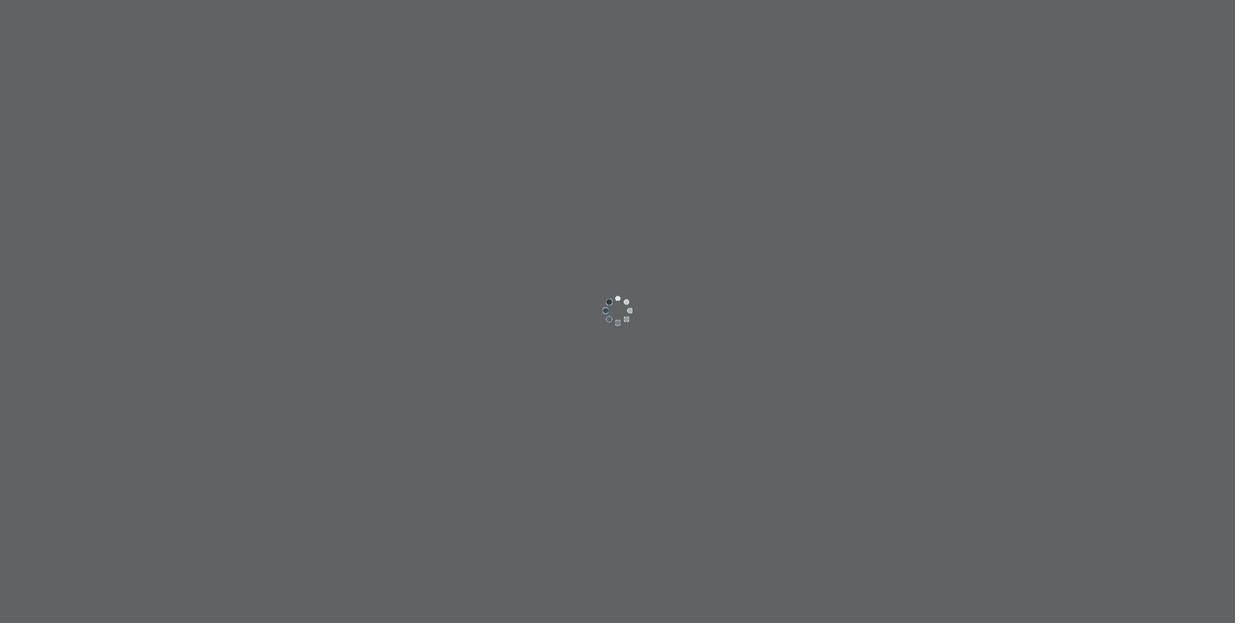 Task type: locate. For each thing, give the bounding box(es) containing it.
main content
[[0, 0, 1235, 623]]



Task type: describe. For each thing, give the bounding box(es) containing it.
loading image
[[600, 293, 636, 329]]



Task type: vqa. For each thing, say whether or not it's contained in the screenshot.
loading image
yes



